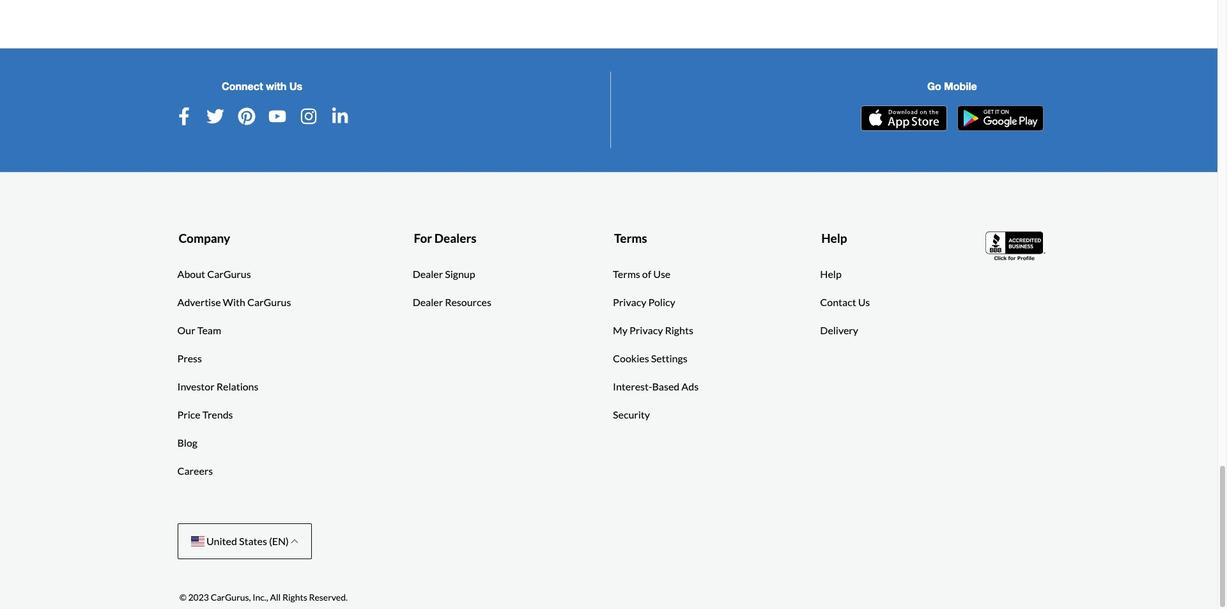 Task type: describe. For each thing, give the bounding box(es) containing it.
delivery link
[[820, 323, 858, 338]]

us image
[[191, 536, 204, 546]]

united
[[206, 535, 237, 547]]

privacy policy link
[[613, 295, 675, 310]]

price trends link
[[177, 407, 233, 422]]

about cargurus link
[[177, 266, 251, 282]]

settings
[[651, 352, 687, 364]]

for dealers
[[414, 231, 476, 246]]

0 vertical spatial help
[[821, 231, 847, 246]]

signup
[[445, 268, 475, 280]]

terms of use
[[613, 268, 671, 280]]

our team link
[[177, 323, 221, 338]]

dealer for dealer resources
[[413, 296, 443, 308]]

cargurus,
[[211, 592, 251, 602]]

my privacy rights link
[[613, 323, 693, 338]]

blog link
[[177, 435, 198, 451]]

mobile
[[944, 80, 977, 92]]

united states (en)
[[204, 535, 291, 547]]

price trends
[[177, 408, 233, 420]]

investor
[[177, 380, 215, 392]]

contact
[[820, 296, 856, 308]]

0 horizontal spatial rights
[[282, 592, 307, 602]]

team
[[197, 324, 221, 336]]

policy
[[648, 296, 675, 308]]

1 vertical spatial cargurus
[[247, 296, 291, 308]]

connect with us
[[222, 80, 302, 92]]

0 vertical spatial cargurus
[[207, 268, 251, 280]]

cookies settings
[[613, 352, 687, 364]]

© 2023 cargurus, inc., all rights reserved.
[[179, 592, 348, 602]]

based
[[652, 380, 680, 392]]

for
[[414, 231, 432, 246]]

(en)
[[269, 535, 289, 547]]

reserved.
[[309, 592, 348, 602]]

my privacy rights
[[613, 324, 693, 336]]

security link
[[613, 407, 650, 422]]

dealer resources
[[413, 296, 491, 308]]

our
[[177, 324, 195, 336]]

privacy inside privacy policy link
[[613, 296, 646, 308]]

dealers
[[434, 231, 476, 246]]

with
[[223, 296, 245, 308]]

privacy policy
[[613, 296, 675, 308]]

click for the bbb business review of this auto listing service in cambridge ma image
[[985, 230, 1047, 262]]

investor relations
[[177, 380, 259, 392]]

pinterest image
[[238, 107, 255, 125]]

help link
[[820, 266, 842, 282]]

my
[[613, 324, 628, 336]]

with
[[266, 80, 286, 92]]

2023
[[188, 592, 209, 602]]

use
[[653, 268, 671, 280]]

ads
[[682, 380, 699, 392]]

relations
[[217, 380, 259, 392]]



Task type: vqa. For each thing, say whether or not it's contained in the screenshot.
bottommost the Rights
yes



Task type: locate. For each thing, give the bounding box(es) containing it.
cargurus
[[207, 268, 251, 280], [247, 296, 291, 308]]

terms inside terms of use link
[[613, 268, 640, 280]]

privacy inside my privacy rights link
[[630, 324, 663, 336]]

our team
[[177, 324, 221, 336]]

careers
[[177, 465, 213, 477]]

about
[[177, 268, 205, 280]]

advertise
[[177, 296, 221, 308]]

of
[[642, 268, 651, 280]]

privacy
[[613, 296, 646, 308], [630, 324, 663, 336]]

2 dealer from the top
[[413, 296, 443, 308]]

1 vertical spatial privacy
[[630, 324, 663, 336]]

download on the app store image
[[861, 105, 947, 131]]

advertise with cargurus link
[[177, 295, 291, 310]]

1 vertical spatial dealer
[[413, 296, 443, 308]]

delivery
[[820, 324, 858, 336]]

0 vertical spatial privacy
[[613, 296, 646, 308]]

terms left 'of'
[[613, 268, 640, 280]]

youtube image
[[269, 107, 287, 125]]

terms for terms of use
[[613, 268, 640, 280]]

press link
[[177, 351, 202, 366]]

us right with at the top left of the page
[[289, 80, 302, 92]]

terms up terms of use
[[614, 231, 647, 246]]

rights
[[665, 324, 693, 336], [282, 592, 307, 602]]

1 horizontal spatial us
[[858, 296, 870, 308]]

©
[[179, 592, 187, 602]]

0 vertical spatial rights
[[665, 324, 693, 336]]

advertise with cargurus
[[177, 296, 291, 308]]

about cargurus
[[177, 268, 251, 280]]

1 horizontal spatial rights
[[665, 324, 693, 336]]

terms of use link
[[613, 266, 671, 282]]

1 vertical spatial us
[[858, 296, 870, 308]]

rights right all
[[282, 592, 307, 602]]

dealer resources link
[[413, 295, 491, 310]]

contact us
[[820, 296, 870, 308]]

1 vertical spatial rights
[[282, 592, 307, 602]]

go
[[927, 80, 941, 92]]

1 vertical spatial help
[[820, 268, 842, 280]]

resources
[[445, 296, 491, 308]]

interest-based ads link
[[613, 379, 699, 394]]

1 dealer from the top
[[413, 268, 443, 280]]

dealer for dealer signup
[[413, 268, 443, 280]]

blog
[[177, 436, 198, 449]]

price
[[177, 408, 200, 420]]

interest-
[[613, 380, 652, 392]]

dealer inside dealer signup link
[[413, 268, 443, 280]]

help up the help link
[[821, 231, 847, 246]]

all
[[270, 592, 281, 602]]

terms for terms
[[614, 231, 647, 246]]

dealer signup link
[[413, 266, 475, 282]]

cargurus right with
[[247, 296, 291, 308]]

help
[[821, 231, 847, 246], [820, 268, 842, 280]]

careers link
[[177, 463, 213, 479]]

states
[[239, 535, 267, 547]]

privacy up my
[[613, 296, 646, 308]]

1 vertical spatial terms
[[613, 268, 640, 280]]

0 vertical spatial terms
[[614, 231, 647, 246]]

united states (en) button
[[177, 523, 312, 559]]

linkedin image
[[331, 107, 349, 125]]

0 vertical spatial us
[[289, 80, 302, 92]]

dealer inside dealer resources link
[[413, 296, 443, 308]]

get it on google play image
[[957, 105, 1044, 131]]

rights up "settings"
[[665, 324, 693, 336]]

dealer down dealer signup link
[[413, 296, 443, 308]]

security
[[613, 408, 650, 420]]

help up contact
[[820, 268, 842, 280]]

investor relations link
[[177, 379, 259, 394]]

us right contact
[[858, 296, 870, 308]]

twitter image
[[206, 107, 224, 125]]

instagram image
[[300, 107, 318, 125]]

inc.,
[[253, 592, 268, 602]]

trends
[[202, 408, 233, 420]]

dealer signup
[[413, 268, 475, 280]]

contact us link
[[820, 295, 870, 310]]

terms
[[614, 231, 647, 246], [613, 268, 640, 280]]

press
[[177, 352, 202, 364]]

interest-based ads
[[613, 380, 699, 392]]

dealer left "signup"
[[413, 268, 443, 280]]

privacy right my
[[630, 324, 663, 336]]

us
[[289, 80, 302, 92], [858, 296, 870, 308]]

connect
[[222, 80, 263, 92]]

cookies
[[613, 352, 649, 364]]

cookies settings link
[[613, 351, 687, 366]]

0 vertical spatial dealer
[[413, 268, 443, 280]]

facebook image
[[175, 107, 193, 125]]

go mobile
[[927, 80, 977, 92]]

0 horizontal spatial us
[[289, 80, 302, 92]]

company
[[179, 231, 230, 246]]

cargurus up with
[[207, 268, 251, 280]]

dealer
[[413, 268, 443, 280], [413, 296, 443, 308]]



